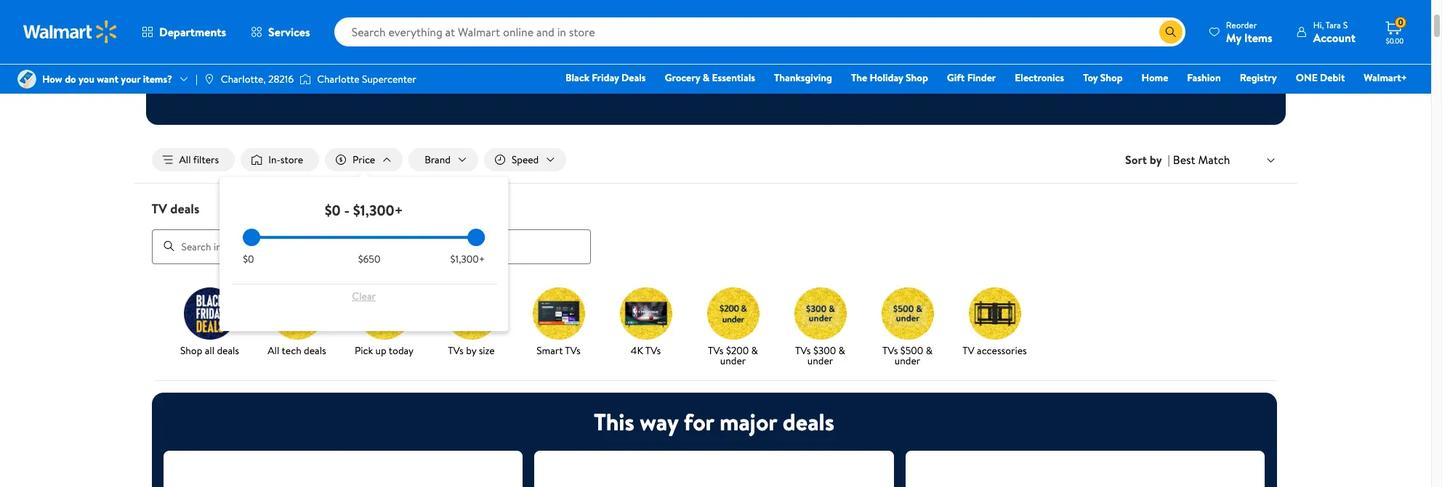Task type: describe. For each thing, give the bounding box(es) containing it.
shop all deals link
[[172, 288, 248, 359]]

match
[[1198, 152, 1230, 168]]

tv mounts image
[[969, 288, 1021, 340]]

services button
[[239, 15, 323, 49]]

$0 for $0 - $1,300+
[[325, 201, 341, 220]]

s
[[1343, 19, 1348, 31]]

registry
[[1240, 71, 1277, 85]]

$650
[[358, 252, 381, 267]]

toy
[[1083, 71, 1098, 85]]

deals inside search field
[[170, 200, 199, 218]]

fashion link
[[1181, 70, 1228, 86]]

tvs $300 & under link
[[783, 288, 858, 369]]

no
[[679, 79, 690, 92]]

& for tvs $500 & under
[[926, 344, 933, 358]]

one debit
[[1296, 71, 1345, 85]]

1 vertical spatial $1,300+
[[450, 252, 485, 267]]

4k tvs
[[631, 344, 661, 358]]

tvs for tvs $300 & under
[[795, 344, 811, 358]]

grocery & essentials link
[[658, 70, 762, 86]]

toy shop link
[[1077, 70, 1129, 86]]

fashion
[[1187, 71, 1221, 85]]

TV deals search field
[[134, 200, 1297, 264]]

charlotte supercenter
[[317, 72, 416, 86]]

top
[[675, 43, 702, 68]]

clear button
[[243, 285, 485, 308]]

under for $200
[[720, 354, 746, 368]]

up
[[376, 344, 386, 358]]

departments
[[159, 24, 226, 40]]

tvs by size link
[[434, 288, 509, 359]]

tvs $200 & under link
[[695, 288, 771, 369]]

$0 range field
[[243, 236, 485, 239]]

& for tvs $200 & under
[[751, 344, 758, 358]]

thanksgiving
[[774, 71, 832, 85]]

Walmart Site-Wide search field
[[334, 17, 1186, 47]]

shop all deals image
[[184, 288, 236, 340]]

under for $500
[[895, 354, 920, 368]]

items
[[764, 79, 784, 92]]

tvs $500 & under link
[[870, 288, 945, 369]]

today
[[389, 344, 414, 358]]

black friday deals
[[566, 71, 646, 85]]

tvs $300 & under image
[[794, 288, 847, 340]]

tv for tv deals
[[152, 200, 167, 218]]

tvs by size image
[[445, 288, 498, 340]]

deals right all
[[217, 344, 239, 358]]

| inside the sort and filter section element
[[1168, 152, 1170, 168]]

available
[[830, 79, 862, 92]]

search icon image
[[1165, 26, 1177, 38]]

 image for charlotte supercenter
[[300, 72, 311, 87]]

account
[[1313, 29, 1356, 45]]

tara
[[1326, 19, 1341, 31]]

tv for tv accessories
[[963, 344, 975, 358]]

all tech deals
[[268, 344, 326, 358]]

4k
[[631, 344, 643, 358]]

charlotte, 28216
[[221, 72, 294, 86]]

tvs $500 & under image
[[881, 288, 934, 340]]

tvs $500 & under
[[883, 344, 933, 368]]

walmart+ link
[[1358, 70, 1414, 86]]

speed button
[[484, 148, 566, 172]]

3 tvs from the left
[[645, 344, 661, 358]]

tvs for tvs $200 & under
[[708, 344, 724, 358]]

supercenter
[[362, 72, 416, 86]]

size
[[479, 344, 495, 358]]

in-store
[[268, 153, 303, 167]]

departments button
[[129, 15, 239, 49]]

way
[[640, 406, 678, 438]]

home link
[[1135, 70, 1175, 86]]

smart tvs image
[[533, 288, 585, 340]]

all filters button
[[152, 148, 235, 172]]

pick up today
[[355, 344, 414, 358]]

toy shop
[[1083, 71, 1123, 85]]

grocery & essentials
[[665, 71, 755, 85]]

$200
[[726, 344, 749, 358]]

tvs $200 & under
[[708, 344, 758, 368]]

0 horizontal spatial shop
[[180, 344, 202, 358]]

store
[[280, 153, 303, 167]]

select
[[738, 79, 762, 92]]

by for tvs
[[466, 344, 476, 358]]

this
[[594, 406, 634, 438]]

in-store button
[[241, 148, 319, 172]]

under for $300
[[808, 354, 833, 368]]

my
[[1226, 29, 1242, 45]]

tvs by size
[[448, 344, 495, 358]]

holiday
[[870, 71, 903, 85]]

items
[[1244, 29, 1273, 45]]

electronics
[[1015, 71, 1064, 85]]

best match button
[[1170, 150, 1280, 170]]

deals right major
[[783, 406, 835, 438]]

hi,
[[1313, 19, 1324, 31]]

while
[[607, 79, 628, 92]]

Search in TV deals search field
[[152, 229, 591, 264]]

price
[[353, 153, 375, 167]]

0 vertical spatial $1,300+
[[353, 201, 403, 220]]

 image for how do you want your items?
[[17, 70, 36, 89]]

pick
[[355, 344, 373, 358]]

brand
[[425, 153, 451, 167]]

2 tvs from the left
[[565, 344, 581, 358]]

all for all filters
[[179, 153, 191, 167]]

want
[[97, 72, 118, 86]]

-
[[344, 201, 350, 220]]

essentials
[[712, 71, 755, 85]]



Task type: locate. For each thing, give the bounding box(es) containing it.
tvs for tvs by size
[[448, 344, 464, 358]]

0 vertical spatial by
[[1150, 152, 1162, 168]]

group
[[175, 463, 511, 488]]

2 horizontal spatial  image
[[300, 72, 311, 87]]

charlotte
[[317, 72, 360, 86]]

1 horizontal spatial tv
[[963, 344, 975, 358]]

savings.
[[612, 43, 671, 68]]

1 horizontal spatial all
[[268, 344, 279, 358]]

4k tvs link
[[608, 288, 684, 359]]

be
[[819, 79, 828, 92]]

| left best
[[1168, 152, 1170, 168]]

0 $0.00
[[1386, 16, 1404, 46]]

$1,300+
[[353, 201, 403, 220], [450, 252, 485, 267]]

filters
[[193, 153, 219, 167]]

28216
[[268, 72, 294, 86]]

shop all deals
[[180, 344, 239, 358]]

quantities.
[[566, 79, 605, 92]]

& for tvs $300 & under
[[839, 344, 845, 358]]

1 vertical spatial tv
[[963, 344, 975, 358]]

1 vertical spatial $0
[[243, 252, 254, 267]]

how
[[42, 72, 62, 86]]

shop right toy
[[1101, 71, 1123, 85]]

sort
[[1125, 152, 1147, 168]]

tvs
[[448, 344, 464, 358], [565, 344, 581, 358], [645, 344, 661, 358], [708, 344, 724, 358], [795, 344, 811, 358], [883, 344, 898, 358]]

1 vertical spatial |
[[1168, 152, 1170, 168]]

0 horizontal spatial by
[[466, 344, 476, 358]]

by
[[1150, 152, 1162, 168], [466, 344, 476, 358]]

1 horizontal spatial shop
[[906, 71, 928, 85]]

$1,300+ up the tvs by size image
[[450, 252, 485, 267]]

by right sort
[[1150, 152, 1162, 168]]

finder
[[967, 71, 996, 85]]

debit
[[1320, 71, 1345, 85]]

supplies
[[630, 79, 660, 92]]

&
[[703, 71, 710, 85], [751, 344, 758, 358], [839, 344, 845, 358], [926, 344, 933, 358]]

all inside button
[[179, 153, 191, 167]]

0 vertical spatial |
[[196, 72, 198, 86]]

tvs inside the tvs $500 & under
[[883, 344, 898, 358]]

epic
[[575, 43, 608, 68]]

your
[[121, 72, 141, 86]]

1 tvs from the left
[[448, 344, 464, 358]]

tv inside tv deals search field
[[152, 200, 167, 218]]

1 horizontal spatial |
[[1168, 152, 1170, 168]]

& inside tvs $300 & under
[[839, 344, 845, 358]]

shop left all
[[180, 344, 202, 358]]

pick up today link
[[346, 288, 422, 359]]

speed
[[512, 153, 539, 167]]

brand button
[[409, 148, 478, 172]]

best
[[1173, 152, 1196, 168]]

4k tvs image
[[620, 288, 672, 340]]

1 horizontal spatial by
[[1150, 152, 1162, 168]]

$300
[[813, 344, 836, 358]]

rain
[[692, 79, 706, 92]]

$0 for $0
[[243, 252, 254, 267]]

tvs inside tvs $200 & under
[[708, 344, 724, 358]]

1 horizontal spatial  image
[[203, 73, 215, 85]]

Search search field
[[334, 17, 1186, 47]]

tvs inside tvs $300 & under
[[795, 344, 811, 358]]

 image right 28216
[[300, 72, 311, 87]]

the holiday shop link
[[845, 70, 935, 86]]

$0
[[325, 201, 341, 220], [243, 252, 254, 267]]

tv up search image
[[152, 200, 167, 218]]

tvs right the smart
[[565, 344, 581, 358]]

1 horizontal spatial $0
[[325, 201, 341, 220]]

2 under from the left
[[808, 354, 833, 368]]

limited quantities. while supplies last. no rain checks. select items may not be available in-store.
[[536, 79, 896, 92]]

0 horizontal spatial tv
[[152, 200, 167, 218]]

 image left how
[[17, 70, 36, 89]]

by for sort
[[1150, 152, 1162, 168]]

1 vertical spatial all
[[268, 344, 279, 358]]

walmart image
[[23, 20, 118, 44]]

$1300 range field
[[243, 236, 485, 239]]

miss
[[797, 43, 830, 68]]

0 horizontal spatial all
[[179, 153, 191, 167]]

| right items?
[[196, 72, 198, 86]]

by left size
[[466, 344, 476, 358]]

0 horizontal spatial $0
[[243, 252, 254, 267]]

registry link
[[1233, 70, 1284, 86]]

gifts.
[[706, 43, 746, 68]]

grocery
[[665, 71, 700, 85]]

$0.00
[[1386, 36, 1404, 46]]

sort and filter section element
[[134, 137, 1297, 183]]

checks.
[[708, 79, 736, 92]]

deals
[[622, 71, 646, 85]]

shop right holiday
[[906, 71, 928, 85]]

store.
[[874, 79, 896, 92]]

clear
[[352, 289, 376, 304]]

deals
[[170, 200, 199, 218], [217, 344, 239, 358], [304, 344, 326, 358], [783, 406, 835, 438]]

one
[[1296, 71, 1318, 85]]

all filters
[[179, 153, 219, 167]]

last.
[[662, 79, 677, 92]]

one debit link
[[1289, 70, 1352, 86]]

2 horizontal spatial under
[[895, 354, 920, 368]]

tvs right 4k
[[645, 344, 661, 358]]

under inside tvs $200 & under
[[720, 354, 746, 368]]

tvs left size
[[448, 344, 464, 358]]

tvs left $200 on the bottom right of the page
[[708, 344, 724, 358]]

$500
[[901, 344, 923, 358]]

reorder my items
[[1226, 19, 1273, 45]]

2 horizontal spatial shop
[[1101, 71, 1123, 85]]

& inside tvs $200 & under
[[751, 344, 758, 358]]

epic savings. top gifts. don't miss it!
[[575, 43, 851, 68]]

don't
[[750, 43, 792, 68]]

under
[[720, 354, 746, 368], [808, 354, 833, 368], [895, 354, 920, 368]]

0 vertical spatial tv
[[152, 200, 167, 218]]

tv left accessories
[[963, 344, 975, 358]]

limited
[[536, 79, 564, 92]]

reorder
[[1226, 19, 1257, 31]]

 image
[[17, 70, 36, 89], [300, 72, 311, 87], [203, 73, 215, 85]]

home
[[1142, 71, 1168, 85]]

tvs $300 & under
[[795, 344, 845, 368]]

 image left charlotte,
[[203, 73, 215, 85]]

under inside the tvs $500 & under
[[895, 354, 920, 368]]

you
[[79, 72, 94, 86]]

all tech deals image
[[271, 288, 323, 340]]

services
[[268, 24, 310, 40]]

tvs for tvs $500 & under
[[883, 344, 898, 358]]

electronics link
[[1008, 70, 1071, 86]]

tv accessories
[[963, 344, 1027, 358]]

gift finder link
[[941, 70, 1003, 86]]

sort by |
[[1125, 152, 1170, 168]]

3 under from the left
[[895, 354, 920, 368]]

accessories
[[977, 344, 1027, 358]]

how do you want your items?
[[42, 72, 172, 86]]

this way for major deals
[[594, 406, 835, 438]]

1 horizontal spatial $1,300+
[[450, 252, 485, 267]]

4 tvs from the left
[[708, 344, 724, 358]]

walmart black friday deals for days image
[[582, 0, 849, 25]]

0 horizontal spatial $1,300+
[[353, 201, 403, 220]]

best match
[[1173, 152, 1230, 168]]

6 tvs from the left
[[883, 344, 898, 358]]

all left tech on the left bottom of the page
[[268, 344, 279, 358]]

tvs $200 & under image
[[707, 288, 759, 340]]

all for all tech deals
[[268, 344, 279, 358]]

5 tvs from the left
[[795, 344, 811, 358]]

by inside the sort and filter section element
[[1150, 152, 1162, 168]]

0 vertical spatial all
[[179, 153, 191, 167]]

pick up today image
[[358, 288, 410, 340]]

0 horizontal spatial  image
[[17, 70, 36, 89]]

smart tvs link
[[521, 288, 596, 359]]

deals right tech on the left bottom of the page
[[304, 344, 326, 358]]

all left filters
[[179, 153, 191, 167]]

0 horizontal spatial |
[[196, 72, 198, 86]]

hi, tara s account
[[1313, 19, 1356, 45]]

smart
[[537, 344, 563, 358]]

1 horizontal spatial under
[[808, 354, 833, 368]]

thanksgiving link
[[768, 70, 839, 86]]

under down tvs $300 & under image
[[808, 354, 833, 368]]

$1,300+ up $1300 range field
[[353, 201, 403, 220]]

search image
[[163, 241, 175, 252]]

tv accessories link
[[957, 288, 1033, 359]]

tvs left $300 at the bottom right
[[795, 344, 811, 358]]

the holiday shop
[[851, 71, 928, 85]]

major
[[720, 406, 777, 438]]

0 horizontal spatial under
[[720, 354, 746, 368]]

not
[[804, 79, 817, 92]]

tv deals
[[152, 200, 199, 218]]

under down tvs $500 & under 'image'
[[895, 354, 920, 368]]

tvs left $500
[[883, 344, 898, 358]]

1 vertical spatial by
[[466, 344, 476, 358]]

it!
[[834, 43, 851, 68]]

0 vertical spatial $0
[[325, 201, 341, 220]]

tv inside tv accessories link
[[963, 344, 975, 358]]

& inside the tvs $500 & under
[[926, 344, 933, 358]]

under down 'tvs $200 & under' image
[[720, 354, 746, 368]]

under inside tvs $300 & under
[[808, 354, 833, 368]]

1 under from the left
[[720, 354, 746, 368]]

deals up search image
[[170, 200, 199, 218]]

 image for charlotte, 28216
[[203, 73, 215, 85]]



Task type: vqa. For each thing, say whether or not it's contained in the screenshot.
tv to the top
yes



